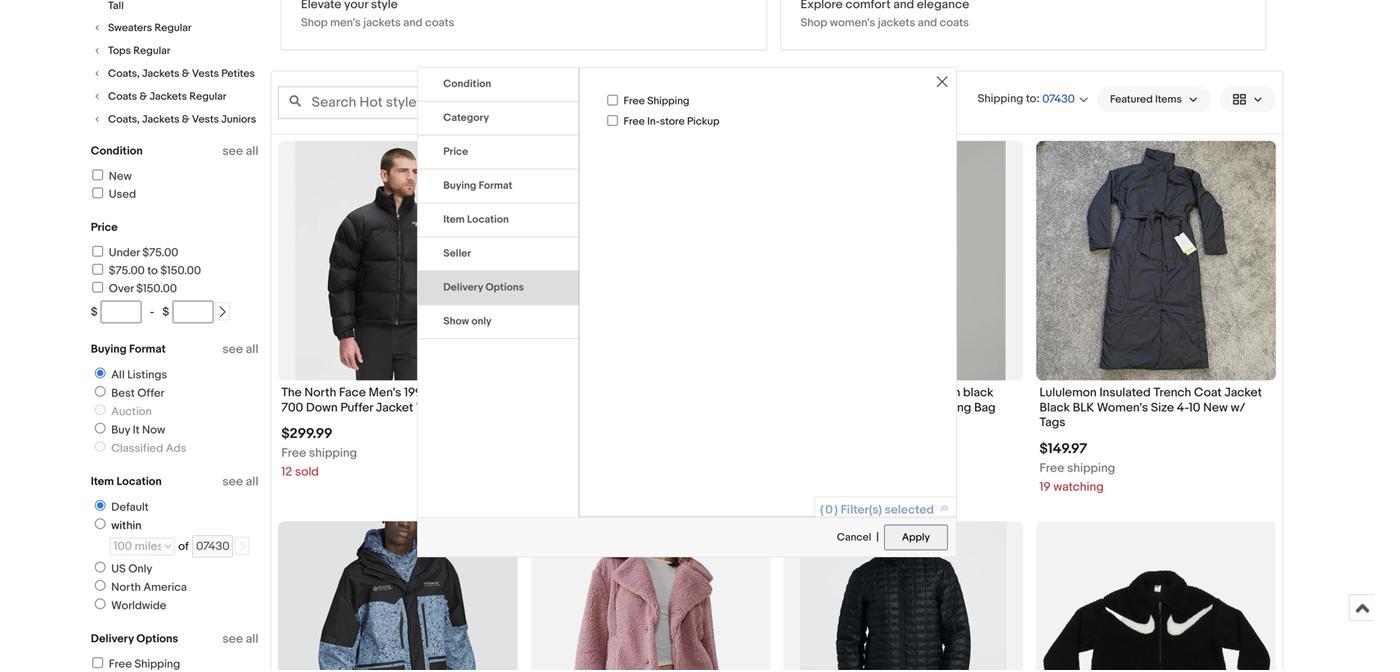 Task type: vqa. For each thing, say whether or not it's contained in the screenshot.
the video 1 of 1 image
no



Task type: locate. For each thing, give the bounding box(es) containing it.
1 vertical spatial format
[[129, 343, 166, 357]]

only
[[128, 563, 152, 577]]

1 horizontal spatial and
[[918, 16, 937, 30]]

nwt inside the north face men's 1996 retro nuptse 700 down puffer jacket white black nwt
[[484, 401, 511, 415]]

and for shop women's jackets and coats
[[918, 16, 937, 30]]

delivery down worldwide option
[[91, 633, 134, 647]]

0 vertical spatial item
[[443, 214, 465, 226]]

see for buying format
[[222, 342, 243, 357]]

condition inside tab list
[[443, 78, 491, 90]]

0 horizontal spatial buying format
[[91, 343, 166, 357]]

$150.00 down $75.00 to $150.00 on the top of the page
[[136, 282, 177, 296]]

see all for condition
[[222, 144, 259, 159]]

free shipping checkbox up free in-store pickup option
[[607, 95, 618, 106]]

1 shop from the left
[[301, 16, 328, 30]]

1 vertical spatial free shipping checkbox
[[92, 658, 103, 669]]

1 vertical spatial north
[[111, 581, 141, 595]]

options up only
[[486, 281, 524, 294]]

price inside tab list
[[443, 146, 468, 158]]

shipping inside $299.99 free shipping 12 sold
[[309, 446, 357, 461]]

shopping
[[918, 401, 971, 415]]

price
[[443, 146, 468, 158], [91, 221, 118, 235]]

down right 700
[[306, 401, 338, 415]]

shipping
[[647, 95, 690, 108]]

coat
[[1194, 386, 1222, 401]]

2 men's from the left
[[584, 386, 617, 401]]

0 horizontal spatial delivery options
[[91, 633, 178, 647]]

0 horizontal spatial north
[[111, 581, 141, 595]]

delivery options up only
[[443, 281, 524, 294]]

1 horizontal spatial delivery
[[443, 281, 483, 294]]

jackets inside text field
[[363, 16, 401, 30]]

1 coats from the left
[[425, 16, 454, 30]]

free up 12
[[281, 446, 306, 461]]

0 horizontal spatial $
[[91, 306, 98, 319]]

and up close image
[[918, 16, 937, 30]]

nwt left 2020
[[574, 401, 601, 415]]

nwt down nuptse
[[484, 401, 511, 415]]

0 horizontal spatial free shipping checkbox
[[92, 658, 103, 669]]

format down the category
[[479, 180, 513, 192]]

north right the
[[304, 386, 336, 401]]

3 nwt from the left
[[787, 401, 814, 415]]

2 horizontal spatial lululemon
[[1040, 386, 1097, 401]]

0 vertical spatial buying format
[[443, 180, 513, 192]]

4 see all from the top
[[222, 632, 259, 647]]

$ right -
[[162, 306, 169, 319]]

over $150.00 link
[[90, 282, 177, 296]]

145
[[534, 465, 553, 480]]

07430 text field
[[192, 536, 233, 558]]

1 see from the top
[[222, 144, 243, 159]]

buying format down the category
[[443, 180, 513, 192]]

all listings
[[111, 369, 167, 382]]

0 vertical spatial price
[[443, 146, 468, 158]]

and
[[403, 16, 423, 30], [918, 16, 937, 30]]

see all for item location
[[222, 475, 259, 490]]

-
[[150, 306, 154, 319]]

0 horizontal spatial and
[[403, 16, 423, 30]]

0 vertical spatial buying
[[443, 180, 476, 192]]

0 horizontal spatial location
[[117, 475, 162, 489]]

0 horizontal spatial delivery
[[91, 633, 134, 647]]

new
[[109, 170, 132, 184], [1203, 401, 1228, 415]]

3 see from the top
[[222, 475, 243, 490]]

coats for shop women's jackets and coats
[[940, 16, 969, 30]]

$299.99
[[281, 426, 333, 443]]

jacket up w/
[[1225, 386, 1262, 401]]

options down worldwide
[[136, 633, 178, 647]]

1 vertical spatial condition
[[91, 144, 143, 158]]

free left in-
[[624, 115, 645, 128]]

and right men's at the left top
[[403, 16, 423, 30]]

delivery up show only
[[443, 281, 483, 294]]

go image
[[236, 541, 248, 553]]

within
[[111, 519, 142, 533]]

detroit
[[651, 386, 690, 401]]

0 vertical spatial condition
[[443, 78, 491, 90]]

1 horizontal spatial free shipping checkbox
[[607, 95, 618, 106]]

size down trench
[[1151, 401, 1174, 415]]

buying up all listings option
[[91, 343, 127, 357]]

4 see from the top
[[222, 632, 243, 647]]

1 horizontal spatial item location
[[443, 214, 509, 226]]

free inside $149.97 free shipping 19 watching
[[1040, 461, 1065, 476]]

$75.00
[[142, 246, 178, 260], [109, 264, 145, 278]]

0 horizontal spatial item
[[91, 475, 114, 489]]

jackets inside "text field"
[[878, 16, 915, 30]]

0 horizontal spatial shipping
[[309, 446, 357, 461]]

1 sold from the left
[[295, 465, 319, 480]]

1 nwt from the left
[[484, 401, 511, 415]]

free
[[624, 95, 645, 108], [624, 115, 645, 128], [281, 446, 306, 461], [534, 446, 559, 461], [1040, 461, 1065, 476]]

2 horizontal spatial shipping
[[1067, 461, 1116, 476]]

0 horizontal spatial black
[[451, 401, 482, 415]]

location up seller
[[467, 214, 509, 226]]

lululemon inside lululemon insulated trench coat jacket black blk women's size 4-10 new w/ tags
[[1040, 386, 1097, 401]]

3 see all button from the top
[[222, 475, 259, 490]]

condition up the category
[[443, 78, 491, 90]]

nwt inside the carhartt men's duck detroit winter jacket nwt 2020
[[574, 401, 601, 415]]

1 horizontal spatial $
[[162, 306, 169, 319]]

buying format
[[443, 180, 513, 192], [91, 343, 166, 357]]

see all button for delivery options
[[222, 632, 259, 647]]

men's inside the north face men's 1996 retro nuptse 700 down puffer jacket white black nwt
[[369, 386, 401, 401]]

1 horizontal spatial buying
[[443, 180, 476, 192]]

delivery
[[443, 281, 483, 294], [91, 633, 134, 647]]

1 jackets from the left
[[363, 16, 401, 30]]

0 vertical spatial options
[[486, 281, 524, 294]]

shop inside "text field"
[[801, 16, 827, 30]]

north america
[[111, 581, 187, 595]]

0 horizontal spatial jacket
[[376, 401, 413, 415]]

worldwide
[[111, 600, 166, 614]]

North America radio
[[95, 581, 106, 591]]

tab list
[[418, 68, 579, 339]]

men's
[[369, 386, 401, 401], [584, 386, 617, 401]]

1 vertical spatial buying
[[91, 343, 127, 357]]

women's
[[1097, 401, 1148, 415]]

1 horizontal spatial options
[[486, 281, 524, 294]]

Best Offer radio
[[95, 387, 106, 397]]

0 horizontal spatial item location
[[91, 475, 162, 489]]

location
[[467, 214, 509, 226], [117, 475, 162, 489]]

jackets right men's at the left top
[[363, 16, 401, 30]]

0 vertical spatial format
[[479, 180, 513, 192]]

shipping inside $108.99 free shipping 145 sold
[[562, 446, 610, 461]]

sold right 145
[[556, 465, 580, 480]]

0 horizontal spatial men's
[[369, 386, 401, 401]]

default
[[111, 501, 149, 515]]

2 shop from the left
[[801, 16, 827, 30]]

over
[[109, 282, 134, 296]]

0 vertical spatial free shipping checkbox
[[607, 95, 618, 106]]

men's left 1996
[[369, 386, 401, 401]]

buying format up all listings link
[[91, 343, 166, 357]]

watching
[[1054, 480, 1104, 495]]

$75.00 up $75.00 to $150.00 on the top of the page
[[142, 246, 178, 260]]

north up "worldwide" link
[[111, 581, 141, 595]]

blk
[[1073, 401, 1094, 415]]

men's
[[330, 16, 361, 30]]

see
[[222, 144, 243, 159], [222, 342, 243, 357], [222, 475, 243, 490], [222, 632, 243, 647]]

item inside tab list
[[443, 214, 465, 226]]

delivery options
[[443, 281, 524, 294], [91, 633, 178, 647]]

1 size from the left
[[816, 401, 840, 415]]

see for item location
[[222, 475, 243, 490]]

down
[[847, 386, 879, 401], [306, 401, 338, 415]]

see all button
[[222, 144, 259, 159], [222, 342, 259, 357], [222, 475, 259, 490], [222, 632, 259, 647]]

see all button for buying format
[[222, 342, 259, 357]]

1 horizontal spatial coats
[[940, 16, 969, 30]]

sold right 12
[[295, 465, 319, 480]]

free up 19
[[1040, 461, 1065, 476]]

used
[[109, 188, 136, 202]]

lululemon insulated trench coat jacket black blk women's size 4-10 new w/ tags link
[[1040, 386, 1273, 435]]

w/
[[1231, 401, 1246, 415]]

2 horizontal spatial jacket
[[1225, 386, 1262, 401]]

buy it now
[[111, 424, 165, 438]]

item location up default
[[91, 475, 162, 489]]

0 horizontal spatial nwt
[[484, 401, 511, 415]]

0 horizontal spatial format
[[129, 343, 166, 357]]

black up tags
[[1040, 401, 1070, 415]]

2 coats from the left
[[940, 16, 969, 30]]

for
[[881, 386, 896, 401]]

2 nwt from the left
[[574, 401, 601, 415]]

1 horizontal spatial jackets
[[878, 16, 915, 30]]

1 horizontal spatial shop
[[801, 16, 827, 30]]

lululemon up the "6/"
[[787, 386, 844, 401]]

0 horizontal spatial size
[[816, 401, 840, 415]]

nwt
[[484, 401, 511, 415], [574, 401, 601, 415], [787, 401, 814, 415]]

2 size from the left
[[1151, 401, 1174, 415]]

item up seller
[[443, 214, 465, 226]]

buying
[[443, 180, 476, 192], [91, 343, 127, 357]]

3 see all from the top
[[222, 475, 259, 490]]

free shipping checkbox down worldwide option
[[92, 658, 103, 669]]

options inside tab list
[[486, 281, 524, 294]]

1 vertical spatial item location
[[91, 475, 162, 489]]

2 see from the top
[[222, 342, 243, 357]]

shop left women's
[[801, 16, 827, 30]]

Shop men's jackets and coats text field
[[281, 0, 766, 50]]

item up default radio
[[91, 475, 114, 489]]

black down nuptse
[[451, 401, 482, 415]]

2 see all button from the top
[[222, 342, 259, 357]]

$75.00 down under
[[109, 264, 145, 278]]

shipping inside $149.97 free shipping 19 watching
[[1067, 461, 1116, 476]]

format up listings
[[129, 343, 166, 357]]

price down the category
[[443, 146, 468, 158]]

sold inside $299.99 free shipping 12 sold
[[295, 465, 319, 480]]

2 jackets from the left
[[878, 16, 915, 30]]

new down 'coat'
[[1203, 401, 1228, 415]]

1 vertical spatial options
[[136, 633, 178, 647]]

condition
[[443, 78, 491, 90], [91, 144, 143, 158]]

2 horizontal spatial nwt
[[787, 401, 814, 415]]

under $75.00 link
[[90, 246, 178, 260]]

1 horizontal spatial size
[[1151, 401, 1174, 415]]

new link
[[90, 170, 132, 184]]

1 horizontal spatial condition
[[443, 78, 491, 90]]

used link
[[90, 188, 136, 202]]

0 vertical spatial item location
[[443, 214, 509, 226]]

carhartt men's duck detroit winter jacket nwt 2020
[[534, 386, 729, 415]]

Auction radio
[[95, 405, 106, 416]]

lululemon down for it all vest in black nwt size 6/ lululemon shopping bag image
[[801, 141, 1006, 381]]

lululemon for lululemon insulated trench coat jacket black blk women's size 4-10 new w/ tags
[[1040, 386, 1097, 401]]

Over $150.00 checkbox
[[92, 282, 103, 293]]

nwt inside lululemon down for it all vest in black nwt size 6/ lululemon shopping bag
[[787, 401, 814, 415]]

shipping down $299.99
[[309, 446, 357, 461]]

carhartt men's duck detroit winter jacket nwt 2020 image
[[564, 141, 738, 381]]

jackets right women's
[[878, 16, 915, 30]]

jacket down carhartt
[[534, 401, 572, 415]]

north america link
[[88, 581, 190, 595]]

1 men's from the left
[[369, 386, 401, 401]]

jackets for men's
[[363, 16, 401, 30]]

0 horizontal spatial sold
[[295, 465, 319, 480]]

1 horizontal spatial price
[[443, 146, 468, 158]]

$ down over $150.00 option
[[91, 306, 98, 319]]

free for $149.97
[[1040, 461, 1065, 476]]

1 vertical spatial new
[[1203, 401, 1228, 415]]

and inside the shop women's jackets and coats "text field"
[[918, 16, 937, 30]]

coats inside text field
[[425, 16, 454, 30]]

lululemon insulated trench coat jacket black blk women's size 4-10 new w/ tags image
[[1036, 141, 1276, 381]]

shipping up watching
[[1067, 461, 1116, 476]]

0 horizontal spatial shop
[[301, 16, 328, 30]]

2 and from the left
[[918, 16, 937, 30]]

1 black from the left
[[451, 401, 482, 415]]

Free Shipping checkbox
[[607, 95, 618, 106], [92, 658, 103, 669]]

us only link
[[88, 562, 156, 577]]

vest
[[924, 386, 948, 401]]

item location up seller
[[443, 214, 509, 226]]

free people womens joplin faux fur warm teddy coat outerwear bhfo 3310 image
[[531, 522, 771, 671]]

shop left men's at the left top
[[301, 16, 328, 30]]

$150.00 right to at the top left of page
[[160, 264, 201, 278]]

item
[[443, 214, 465, 226], [91, 475, 114, 489]]

jackets for women's
[[878, 16, 915, 30]]

free up 145
[[534, 446, 559, 461]]

sold for $108.99
[[556, 465, 580, 480]]

and inside shop men's jackets and coats text field
[[403, 16, 423, 30]]

0 vertical spatial delivery options
[[443, 281, 524, 294]]

options
[[486, 281, 524, 294], [136, 633, 178, 647]]

1 horizontal spatial men's
[[584, 386, 617, 401]]

0 horizontal spatial lululemon
[[787, 386, 844, 401]]

us only
[[111, 563, 152, 577]]

offer
[[137, 387, 164, 401]]

2 $ from the left
[[162, 306, 169, 319]]

free inside $299.99 free shipping 12 sold
[[281, 446, 306, 461]]

0 vertical spatial north
[[304, 386, 336, 401]]

free in-store pickup
[[624, 115, 720, 128]]

0 horizontal spatial buying
[[91, 343, 127, 357]]

Buy It Now radio
[[95, 423, 106, 434]]

now
[[142, 424, 165, 438]]

shop for shop men's jackets and coats
[[301, 16, 328, 30]]

1 horizontal spatial shipping
[[562, 446, 610, 461]]

auction link
[[88, 405, 155, 419]]

2 black from the left
[[1040, 401, 1070, 415]]

lululemon down for
[[858, 401, 915, 415]]

shipping for $108.99
[[562, 446, 610, 461]]

buying up seller
[[443, 180, 476, 192]]

1 horizontal spatial jacket
[[534, 401, 572, 415]]

1 and from the left
[[403, 16, 423, 30]]

0 horizontal spatial coats
[[425, 16, 454, 30]]

0 horizontal spatial down
[[306, 401, 338, 415]]

1 $ from the left
[[91, 306, 98, 319]]

jacket down 1996
[[376, 401, 413, 415]]

condition up "new" link
[[91, 144, 143, 158]]

0 horizontal spatial new
[[109, 170, 132, 184]]

the north face men's 1996 retro nuptse 700 down puffer jacket white black nwt image
[[295, 141, 501, 381]]

Free In-store Pickup checkbox
[[607, 115, 618, 126]]

location up default
[[117, 475, 162, 489]]

sold inside $108.99 free shipping 145 sold
[[556, 465, 580, 480]]

all
[[111, 369, 125, 382]]

all listings link
[[88, 368, 171, 382]]

2 sold from the left
[[556, 465, 580, 480]]

ads
[[166, 442, 186, 456]]

nwt left the "6/"
[[787, 401, 814, 415]]

shipping
[[309, 446, 357, 461], [562, 446, 610, 461], [1067, 461, 1116, 476]]

2 see all from the top
[[222, 342, 259, 357]]

1 horizontal spatial item
[[443, 214, 465, 226]]

1 see all from the top
[[222, 144, 259, 159]]

1 horizontal spatial format
[[479, 180, 513, 192]]

new up used
[[109, 170, 132, 184]]

free inside $108.99 free shipping 145 sold
[[534, 446, 559, 461]]

1 horizontal spatial new
[[1203, 401, 1228, 415]]

0 vertical spatial delivery
[[443, 281, 483, 294]]

1 horizontal spatial buying format
[[443, 180, 513, 192]]

1 horizontal spatial black
[[1040, 401, 1070, 415]]

jacket inside the carhartt men's duck detroit winter jacket nwt 2020
[[534, 401, 572, 415]]

the north face men's 1996 retro nuptse 700 down puffer jacket white black nwt
[[281, 386, 511, 415]]

coats inside "text field"
[[940, 16, 969, 30]]

0 horizontal spatial jackets
[[363, 16, 401, 30]]

bag
[[974, 401, 996, 415]]

classified ads link
[[88, 442, 190, 456]]

0 vertical spatial location
[[467, 214, 509, 226]]

Used checkbox
[[92, 188, 103, 198]]

delivery options down worldwide
[[91, 633, 178, 647]]

1 horizontal spatial down
[[847, 386, 879, 401]]

1 vertical spatial delivery options
[[91, 633, 178, 647]]

1 horizontal spatial sold
[[556, 465, 580, 480]]

pickup
[[687, 115, 720, 128]]

price up under $75.00 option
[[91, 221, 118, 235]]

0 horizontal spatial condition
[[91, 144, 143, 158]]

shop inside text field
[[301, 16, 328, 30]]

insulated
[[1100, 386, 1151, 401]]

4 see all button from the top
[[222, 632, 259, 647]]

1 horizontal spatial lululemon
[[858, 401, 915, 415]]

1 horizontal spatial nwt
[[574, 401, 601, 415]]

All Listings radio
[[95, 368, 106, 379]]

men's up 2020
[[584, 386, 617, 401]]

duck
[[619, 386, 648, 401]]

1 vertical spatial price
[[91, 221, 118, 235]]

show only
[[443, 315, 492, 328]]

1 see all button from the top
[[222, 144, 259, 159]]

1 horizontal spatial north
[[304, 386, 336, 401]]

shop for shop women's jackets and coats
[[801, 16, 827, 30]]

shipping down $108.99
[[562, 446, 610, 461]]

lululemon
[[787, 386, 844, 401], [1040, 386, 1097, 401], [858, 401, 915, 415]]

down up the "6/"
[[847, 386, 879, 401]]

america
[[143, 581, 187, 595]]

size left the "6/"
[[816, 401, 840, 415]]

0 vertical spatial $75.00
[[142, 246, 178, 260]]

lululemon up blk
[[1040, 386, 1097, 401]]



Task type: describe. For each thing, give the bounding box(es) containing it.
submit price range image
[[217, 307, 228, 318]]

to
[[147, 264, 158, 278]]

all for default
[[246, 475, 259, 490]]

under $75.00
[[109, 246, 178, 260]]

Worldwide radio
[[95, 599, 106, 610]]

see all button for condition
[[222, 144, 259, 159]]

$299.99 free shipping 12 sold
[[281, 426, 357, 480]]

1 vertical spatial location
[[117, 475, 162, 489]]

Maximum Value text field
[[172, 301, 213, 324]]

women's
[[830, 16, 875, 30]]

auction
[[111, 405, 152, 419]]

carhartt
[[534, 386, 581, 401]]

1 vertical spatial item
[[91, 475, 114, 489]]

item location inside tab list
[[443, 214, 509, 226]]

lululemon down for it all vest in black nwt size 6/ lululemon shopping bag
[[787, 386, 996, 415]]

shop men's jackets and coats
[[301, 16, 454, 30]]

adidas adventure winter allover print gore-tex jacket image
[[278, 522, 518, 671]]

free shipping
[[624, 95, 690, 108]]

see for condition
[[222, 144, 243, 159]]

best offer link
[[88, 387, 168, 401]]

default link
[[88, 501, 152, 515]]

684
[[663, 96, 683, 110]]

free for $108.99
[[534, 446, 559, 461]]

0 horizontal spatial price
[[91, 221, 118, 235]]

north inside the north face men's 1996 retro nuptse 700 down puffer jacket white black nwt
[[304, 386, 336, 401]]

store
[[660, 115, 685, 128]]

the
[[281, 386, 302, 401]]

in
[[951, 386, 961, 401]]

format inside tab list
[[479, 180, 513, 192]]

worldwide link
[[88, 599, 170, 614]]

shipping for $149.97
[[1067, 461, 1116, 476]]

Under $75.00 checkbox
[[92, 246, 103, 257]]

1 vertical spatial buying format
[[91, 343, 166, 357]]

Shop women's jackets and coats text field
[[781, 0, 1266, 50]]

buying format inside tab list
[[443, 180, 513, 192]]

jacket inside lululemon insulated trench coat jacket black blk women's size 4-10 new w/ tags
[[1225, 386, 1262, 401]]

0 vertical spatial $150.00
[[160, 264, 201, 278]]

size inside lululemon down for it all vest in black nwt size 6/ lululemon shopping bag
[[816, 401, 840, 415]]

all for new
[[246, 144, 259, 159]]

in-
[[647, 115, 660, 128]]

close image
[[937, 76, 948, 88]]

12
[[281, 465, 292, 480]]

within radio
[[95, 519, 106, 530]]

down inside lululemon down for it all vest in black nwt size 6/ lululemon shopping bag
[[847, 386, 879, 401]]

700
[[281, 401, 303, 415]]

$108.99 free shipping 145 sold
[[534, 426, 610, 480]]

tags
[[1040, 416, 1066, 430]]

size inside lululemon insulated trench coat jacket black blk women's size 4-10 new w/ tags
[[1151, 401, 1174, 415]]

2020
[[604, 401, 633, 415]]

see all for delivery options
[[222, 632, 259, 647]]

10
[[1189, 401, 1201, 415]]

Minimum Value text field
[[101, 301, 142, 324]]

north inside 'link'
[[111, 581, 141, 595]]

see all button for item location
[[222, 475, 259, 490]]

face
[[339, 386, 366, 401]]

results
[[686, 96, 724, 110]]

$ for maximum value text field
[[162, 306, 169, 319]]

684 results
[[663, 96, 724, 110]]

Default radio
[[95, 501, 106, 511]]

1 vertical spatial delivery
[[91, 633, 134, 647]]

1 vertical spatial $75.00
[[109, 264, 145, 278]]

only
[[471, 315, 492, 328]]

under
[[109, 246, 140, 260]]

$ for minimum value text field
[[91, 306, 98, 319]]

down inside the north face men's 1996 retro nuptse 700 down puffer jacket white black nwt
[[306, 401, 338, 415]]

puffer
[[340, 401, 373, 415]]

classified ads
[[111, 442, 186, 456]]

trench
[[1154, 386, 1192, 401]]

classified
[[111, 442, 163, 456]]

delivery inside tab list
[[443, 281, 483, 294]]

lululemon for lululemon down for it all vest in black nwt size 6/ lululemon shopping bag
[[787, 386, 844, 401]]

1 horizontal spatial delivery options
[[443, 281, 524, 294]]

it
[[133, 424, 140, 438]]

carhartt men's duck detroit winter jacket nwt 2020 link
[[534, 386, 767, 420]]

white
[[416, 401, 448, 415]]

sold for $299.99
[[295, 465, 319, 480]]

category
[[443, 112, 489, 124]]

1996
[[404, 386, 429, 401]]

lululemon insulated trench coat jacket black blk women's size 4-10 new w/ tags
[[1040, 386, 1262, 430]]

us
[[111, 563, 126, 577]]

coats for shop men's jackets and coats
[[425, 16, 454, 30]]

0 horizontal spatial options
[[136, 633, 178, 647]]

new mens the north face black eco thermoball full zip jacket coat puffer matte image
[[784, 522, 1023, 671]]

tab list containing condition
[[418, 68, 579, 339]]

$75.00 to $150.00 checkbox
[[92, 264, 103, 275]]

lululemon down for it all vest in black nwt size 6/ lululemon shopping bag link
[[787, 386, 1020, 420]]

the north face men's 1996 retro nuptse 700 down puffer jacket white black nwt link
[[281, 386, 515, 420]]

black
[[963, 386, 994, 401]]

1 vertical spatial $150.00
[[136, 282, 177, 296]]

nuptse
[[465, 386, 506, 401]]

of
[[178, 540, 189, 554]]

all for all listings
[[246, 342, 259, 357]]

US Only radio
[[95, 562, 106, 573]]

$108.99
[[534, 426, 584, 443]]

Classified Ads radio
[[95, 442, 106, 452]]

1 horizontal spatial location
[[467, 214, 509, 226]]

nwot nike sherpa fleece black white big swoosh womens full zip coat jacket xl image
[[1036, 565, 1276, 671]]

new inside lululemon insulated trench coat jacket black blk women's size 4-10 new w/ tags
[[1203, 401, 1228, 415]]

shop women's jackets and coats link
[[781, 0, 1266, 50]]

see all for buying format
[[222, 342, 259, 357]]

all inside lululemon down for it all vest in black nwt size 6/ lululemon shopping bag
[[909, 386, 922, 401]]

best offer
[[111, 387, 164, 401]]

free for $299.99
[[281, 446, 306, 461]]

0 vertical spatial new
[[109, 170, 132, 184]]

shop men's jackets and coats link
[[281, 0, 766, 50]]

best
[[111, 387, 135, 401]]

New checkbox
[[92, 170, 103, 180]]

$149.97
[[1040, 441, 1087, 458]]

buy
[[111, 424, 130, 438]]

over $150.00
[[109, 282, 177, 296]]

jacket inside the north face men's 1996 retro nuptse 700 down puffer jacket white black nwt
[[376, 401, 413, 415]]

4-
[[1177, 401, 1189, 415]]

see for delivery options
[[222, 632, 243, 647]]

and for shop men's jackets and coats
[[403, 16, 423, 30]]

winter
[[693, 386, 729, 401]]

free left shipping
[[624, 95, 645, 108]]

cancel
[[837, 532, 871, 544]]

Apply submit
[[884, 525, 948, 551]]

listings
[[127, 369, 167, 382]]

men's inside the carhartt men's duck detroit winter jacket nwt 2020
[[584, 386, 617, 401]]

buy it now link
[[88, 423, 169, 438]]

shop women's jackets and coats
[[801, 16, 969, 30]]

buying inside tab list
[[443, 180, 476, 192]]

6/
[[842, 401, 855, 415]]

black inside the north face men's 1996 retro nuptse 700 down puffer jacket white black nwt
[[451, 401, 482, 415]]

shipping for $299.99
[[309, 446, 357, 461]]

black inside lululemon insulated trench coat jacket black blk women's size 4-10 new w/ tags
[[1040, 401, 1070, 415]]

$75.00 to $150.00
[[109, 264, 201, 278]]

19
[[1040, 480, 1051, 495]]

it
[[899, 386, 906, 401]]

$75.00 to $150.00 link
[[90, 264, 201, 278]]

cancel button
[[836, 524, 872, 552]]



